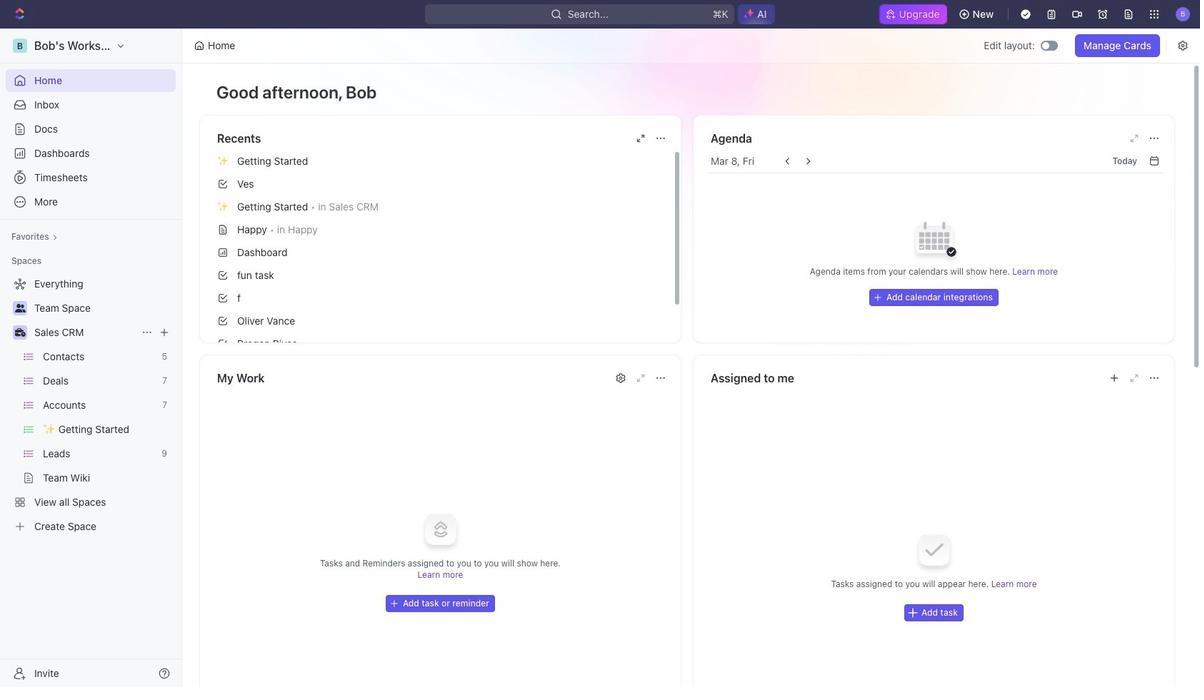 Task type: locate. For each thing, give the bounding box(es) containing it.
bob's workspace, , element
[[13, 39, 27, 53]]

business time image
[[15, 329, 25, 337]]

tree
[[6, 273, 176, 539]]

user group image
[[15, 304, 25, 313]]

tree inside sidebar navigation
[[6, 273, 176, 539]]

sidebar navigation
[[0, 29, 185, 688]]



Task type: vqa. For each thing, say whether or not it's contained in the screenshot.
tree within Sidebar navigation
yes



